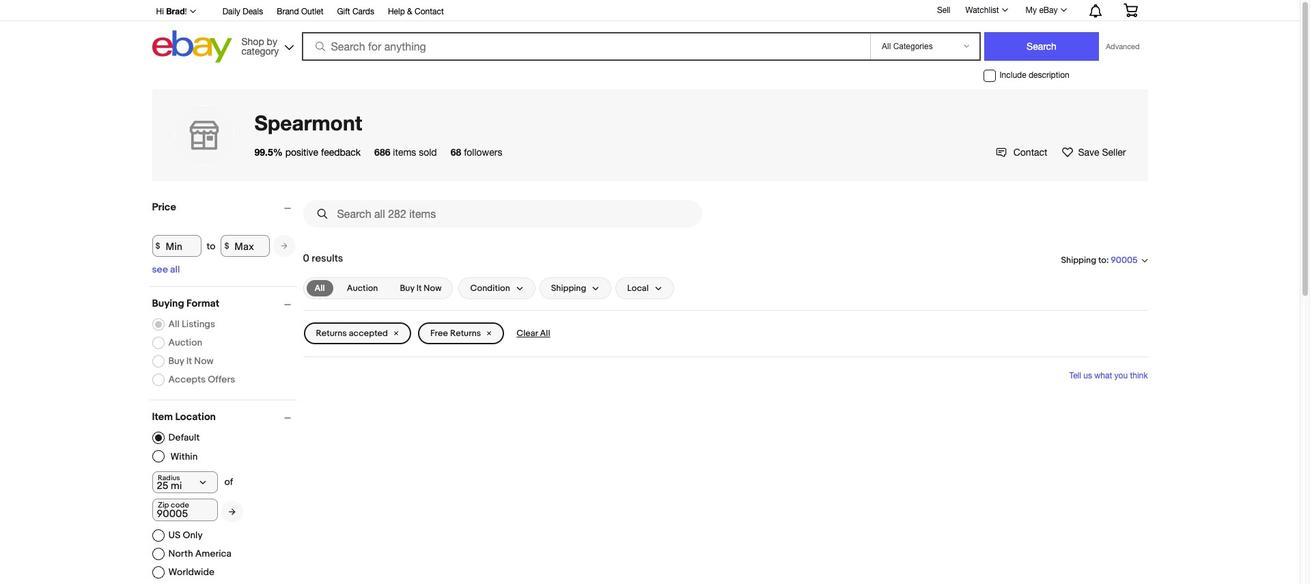 Task type: vqa. For each thing, say whether or not it's contained in the screenshot.
gift
yes



Task type: locate. For each thing, give the bounding box(es) containing it.
item location
[[152, 411, 216, 424]]

auction down all listings
[[168, 337, 202, 349]]

auction inside 0 results main content
[[347, 283, 378, 294]]

condition
[[471, 283, 510, 294]]

of
[[225, 476, 233, 488]]

watchlist
[[966, 5, 1000, 15]]

shipping button
[[540, 278, 612, 299]]

think
[[1131, 371, 1149, 381]]

to right "minimum value in $" text box
[[207, 240, 216, 252]]

see all button
[[152, 264, 180, 275]]

help & contact link
[[388, 5, 444, 20]]

what
[[1095, 371, 1113, 381]]

format
[[187, 297, 220, 310]]

shop by category button
[[235, 30, 297, 60]]

worldwide
[[168, 567, 215, 578]]

hi brad !
[[156, 6, 187, 16]]

0 vertical spatial buy it now
[[400, 283, 442, 294]]

0 horizontal spatial contact
[[415, 7, 444, 16]]

0 horizontal spatial buy
[[168, 355, 184, 367]]

tell us what you think link
[[1070, 371, 1149, 381]]

contact right the &
[[415, 7, 444, 16]]

now up free
[[424, 283, 442, 294]]

Search for anything text field
[[304, 33, 868, 59]]

0 vertical spatial auction
[[347, 283, 378, 294]]

to left 90005
[[1099, 255, 1107, 266]]

within
[[171, 451, 198, 462]]

0 horizontal spatial buy it now
[[168, 355, 214, 367]]

1 horizontal spatial auction
[[347, 283, 378, 294]]

advanced link
[[1100, 33, 1147, 60]]

accepts offers
[[168, 374, 235, 386]]

buy it now inside 0 results main content
[[400, 283, 442, 294]]

contact left save at the right top
[[1014, 147, 1048, 158]]

1 horizontal spatial it
[[417, 283, 422, 294]]

now inside 0 results main content
[[424, 283, 442, 294]]

68 followers
[[451, 146, 503, 158]]

free
[[431, 328, 448, 339]]

price button
[[152, 201, 297, 214]]

buy it now
[[400, 283, 442, 294], [168, 355, 214, 367]]

now up "accepts offers"
[[194, 355, 214, 367]]

daily
[[223, 7, 241, 16]]

spearmont image
[[174, 105, 234, 165]]

local button
[[616, 278, 674, 299]]

returns accepted
[[316, 328, 388, 339]]

1 horizontal spatial returns
[[450, 328, 481, 339]]

1 horizontal spatial all
[[315, 283, 325, 294]]

followers
[[464, 147, 503, 158]]

1 vertical spatial contact
[[1014, 147, 1048, 158]]

default link
[[152, 432, 200, 444]]

tell
[[1070, 371, 1082, 381]]

gift cards
[[337, 7, 374, 16]]

0 horizontal spatial now
[[194, 355, 214, 367]]

2 $ from the left
[[225, 241, 229, 251]]

0 vertical spatial it
[[417, 283, 422, 294]]

condition button
[[459, 278, 536, 299]]

All selected text field
[[315, 282, 325, 295]]

it up accepts
[[186, 355, 192, 367]]

contact link
[[996, 147, 1048, 158]]

0 vertical spatial buy
[[400, 283, 415, 294]]

all right clear
[[540, 328, 551, 339]]

1 horizontal spatial shipping
[[1062, 255, 1097, 266]]

shipping
[[1062, 255, 1097, 266], [551, 283, 587, 294]]

auction
[[347, 283, 378, 294], [168, 337, 202, 349]]

$
[[156, 241, 160, 251], [225, 241, 229, 251]]

your shopping cart image
[[1123, 3, 1139, 17]]

0 vertical spatial now
[[424, 283, 442, 294]]

returns
[[316, 328, 347, 339], [450, 328, 481, 339]]

1 horizontal spatial $
[[225, 241, 229, 251]]

contact
[[415, 7, 444, 16], [1014, 147, 1048, 158]]

hi
[[156, 7, 164, 16]]

feedback
[[321, 147, 361, 158]]

$ down price dropdown button
[[225, 241, 229, 251]]

:
[[1107, 255, 1110, 266]]

1 vertical spatial buy
[[168, 355, 184, 367]]

now
[[424, 283, 442, 294], [194, 355, 214, 367]]

all
[[315, 283, 325, 294], [168, 319, 180, 330], [540, 328, 551, 339]]

all down the buying
[[168, 319, 180, 330]]

auction right all selected text field at the left
[[347, 283, 378, 294]]

see all
[[152, 264, 180, 275]]

shop
[[242, 36, 264, 47]]

buying format button
[[152, 297, 297, 310]]

none submit inside shop by category banner
[[985, 32, 1100, 61]]

all for all
[[315, 283, 325, 294]]

brad
[[166, 6, 185, 16]]

brand outlet link
[[277, 5, 324, 20]]

1 vertical spatial it
[[186, 355, 192, 367]]

0 vertical spatial shipping
[[1062, 255, 1097, 266]]

Maximum Value in $ text field
[[221, 235, 270, 257]]

us
[[1084, 371, 1093, 381]]

returns left accepted
[[316, 328, 347, 339]]

1 $ from the left
[[156, 241, 160, 251]]

buy
[[400, 283, 415, 294], [168, 355, 184, 367]]

help
[[388, 7, 405, 16]]

shipping inside shipping to : 90005
[[1062, 255, 1097, 266]]

item location button
[[152, 411, 297, 424]]

0 horizontal spatial all
[[168, 319, 180, 330]]

ebay
[[1040, 5, 1058, 15]]

buy it now up free
[[400, 283, 442, 294]]

brand
[[277, 7, 299, 16]]

buy up accepts
[[168, 355, 184, 367]]

$ up 'see'
[[156, 241, 160, 251]]

1 horizontal spatial buy
[[400, 283, 415, 294]]

shipping left :
[[1062, 255, 1097, 266]]

None submit
[[985, 32, 1100, 61]]

0 horizontal spatial it
[[186, 355, 192, 367]]

shipping inside dropdown button
[[551, 283, 587, 294]]

north america link
[[152, 548, 232, 560]]

None text field
[[152, 499, 218, 522]]

returns right free
[[450, 328, 481, 339]]

clear
[[517, 328, 538, 339]]

include description
[[1000, 70, 1070, 80]]

accepts
[[168, 374, 206, 386]]

price
[[152, 201, 176, 214]]

0 horizontal spatial $
[[156, 241, 160, 251]]

1 horizontal spatial contact
[[1014, 147, 1048, 158]]

items
[[393, 147, 416, 158]]

shop by category
[[242, 36, 279, 56]]

1 vertical spatial shipping
[[551, 283, 587, 294]]

by
[[267, 36, 277, 47]]

1 vertical spatial auction
[[168, 337, 202, 349]]

watchlist link
[[959, 2, 1015, 18]]

clear all
[[517, 328, 551, 339]]

shipping up clear all link
[[551, 283, 587, 294]]

0 vertical spatial contact
[[415, 7, 444, 16]]

brand outlet
[[277, 7, 324, 16]]

$ for "minimum value in $" text box
[[156, 241, 160, 251]]

&
[[407, 7, 413, 16]]

0 vertical spatial to
[[207, 240, 216, 252]]

1 horizontal spatial to
[[1099, 255, 1107, 266]]

all listings
[[168, 319, 215, 330]]

buy it now up accepts
[[168, 355, 214, 367]]

it right auction link
[[417, 283, 422, 294]]

0 horizontal spatial returns
[[316, 328, 347, 339]]

1 horizontal spatial buy it now
[[400, 283, 442, 294]]

my ebay
[[1026, 5, 1058, 15]]

1 horizontal spatial now
[[424, 283, 442, 294]]

daily deals link
[[223, 5, 263, 20]]

1 vertical spatial buy it now
[[168, 355, 214, 367]]

0 results main content
[[303, 195, 1149, 405]]

all for all listings
[[168, 319, 180, 330]]

686 items sold
[[375, 146, 437, 158]]

free returns
[[431, 328, 481, 339]]

all down 0 results
[[315, 283, 325, 294]]

buy right auction link
[[400, 283, 415, 294]]

buy inside buy it now link
[[400, 283, 415, 294]]

item
[[152, 411, 173, 424]]

buying format
[[152, 297, 220, 310]]

0 horizontal spatial shipping
[[551, 283, 587, 294]]

0 horizontal spatial auction
[[168, 337, 202, 349]]

1 vertical spatial to
[[1099, 255, 1107, 266]]



Task type: describe. For each thing, give the bounding box(es) containing it.
default
[[168, 432, 200, 444]]

gift cards link
[[337, 5, 374, 20]]

sold
[[419, 147, 437, 158]]

my ebay link
[[1019, 2, 1073, 18]]

free returns link
[[418, 323, 505, 344]]

0 horizontal spatial to
[[207, 240, 216, 252]]

1 vertical spatial now
[[194, 355, 214, 367]]

offers
[[208, 374, 235, 386]]

99.5% positive feedback
[[255, 146, 361, 158]]

buy it now link
[[392, 280, 450, 297]]

account navigation
[[149, 0, 1149, 21]]

all
[[170, 264, 180, 275]]

us only
[[168, 530, 203, 541]]

686
[[375, 146, 391, 158]]

local
[[628, 283, 649, 294]]

shipping for shipping
[[551, 283, 587, 294]]

68
[[451, 146, 462, 158]]

daily deals
[[223, 7, 263, 16]]

2 horizontal spatial all
[[540, 328, 551, 339]]

you
[[1115, 371, 1129, 381]]

help & contact
[[388, 7, 444, 16]]

!
[[185, 7, 187, 16]]

sell link
[[932, 5, 957, 15]]

to inside shipping to : 90005
[[1099, 255, 1107, 266]]

deals
[[243, 7, 263, 16]]

north america
[[168, 548, 232, 560]]

Search all 282 items field
[[303, 200, 702, 228]]

my
[[1026, 5, 1038, 15]]

description
[[1029, 70, 1070, 80]]

all link
[[307, 280, 333, 297]]

save seller
[[1079, 147, 1127, 158]]

accepted
[[349, 328, 388, 339]]

save
[[1079, 147, 1100, 158]]

include
[[1000, 70, 1027, 80]]

see
[[152, 264, 168, 275]]

apply within filter image
[[229, 508, 235, 516]]

it inside 0 results main content
[[417, 283, 422, 294]]

contact inside help & contact link
[[415, 7, 444, 16]]

advanced
[[1107, 42, 1140, 51]]

shipping for shipping to : 90005
[[1062, 255, 1097, 266]]

returns accepted link
[[304, 323, 411, 344]]

0
[[303, 252, 310, 265]]

cards
[[353, 7, 374, 16]]

seller
[[1103, 147, 1127, 158]]

auction link
[[339, 280, 386, 297]]

outlet
[[301, 7, 324, 16]]

99.5%
[[255, 146, 283, 158]]

spearmont link
[[255, 111, 362, 135]]

gift
[[337, 7, 350, 16]]

us
[[168, 530, 181, 541]]

shop by category banner
[[149, 0, 1149, 66]]

Minimum Value in $ text field
[[152, 235, 201, 257]]

shipping to : 90005
[[1062, 255, 1138, 266]]

worldwide link
[[152, 567, 215, 579]]

1 returns from the left
[[316, 328, 347, 339]]

listings
[[182, 319, 215, 330]]

$ for maximum value in $ text field
[[225, 241, 229, 251]]

buying
[[152, 297, 184, 310]]

us only link
[[152, 530, 203, 542]]

sell
[[938, 5, 951, 15]]

results
[[312, 252, 343, 265]]

location
[[175, 411, 216, 424]]

spearmont
[[255, 111, 362, 135]]

america
[[195, 548, 232, 560]]

clear all link
[[511, 323, 556, 344]]

north
[[168, 548, 193, 560]]

positive
[[285, 147, 319, 158]]

2 returns from the left
[[450, 328, 481, 339]]



